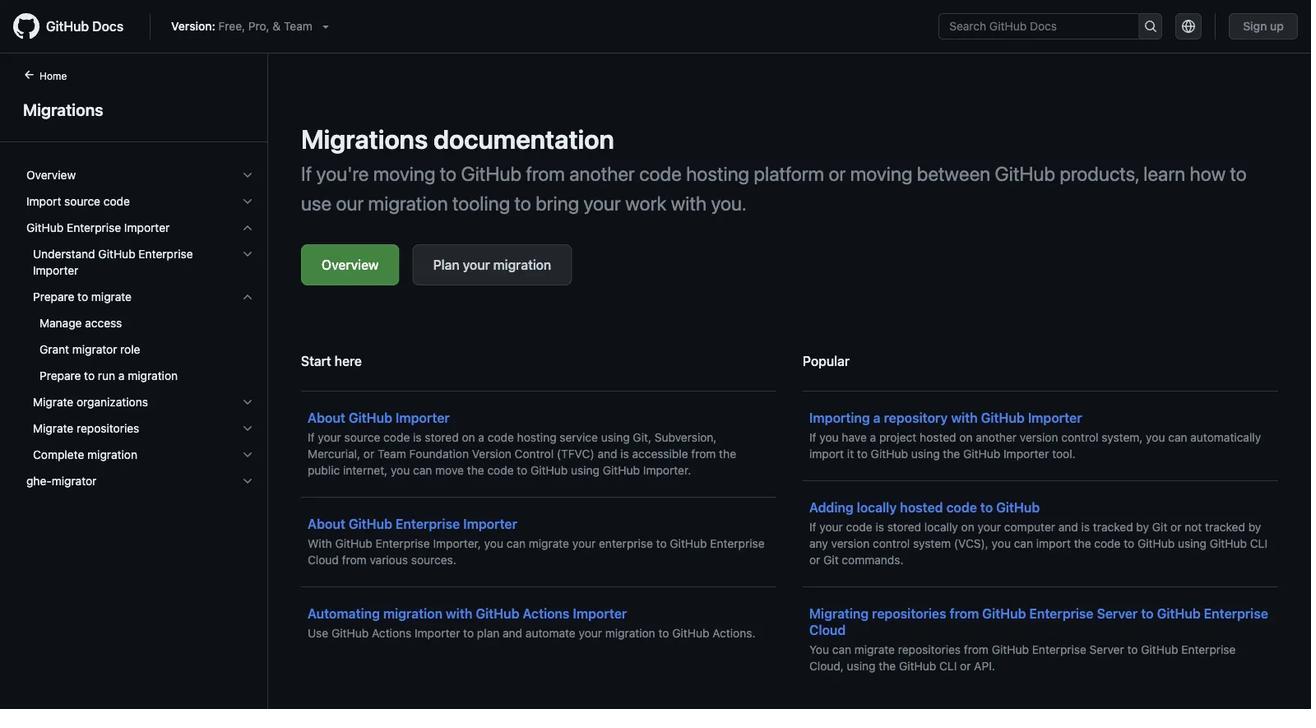 Task type: vqa. For each thing, say whether or not it's contained in the screenshot.
leftmost line
no



Task type: describe. For each thing, give the bounding box(es) containing it.
1 tracked from the left
[[1093, 520, 1133, 534]]

automating migration with github actions importer use github actions importer to plan and automate your migration to github actions.
[[308, 606, 756, 640]]

version inside "importing a repository with github importer if you have a project hosted on another version control system, you can automatically import it to github using the github importer tool."
[[1020, 431, 1058, 444]]

on inside the 'about github importer if your source code is stored on a code hosting service using git, subversion, mercurial, or team foundation version control (tfvc) and is accessible from the public internet, you can move the code to github using github importer.'
[[462, 431, 475, 444]]

mercurial,
[[308, 447, 360, 461]]

1 vertical spatial server
[[1090, 643, 1124, 657]]

grant migrator role
[[39, 343, 140, 356]]

github enterprise importer element containing understand github enterprise importer
[[13, 241, 267, 468]]

home link
[[16, 68, 93, 85]]

up
[[1270, 19, 1284, 33]]

(tfvc)
[[557, 447, 595, 461]]

sc 9kayk9 0 image for migrate repositories
[[241, 422, 254, 435]]

code inside migrations documentation if you're moving to github from another code hosting platform or moving between github products, learn how to use our migration tooling to bring your work with you.
[[639, 162, 682, 185]]

importing a repository with github importer if you have a project hosted on another version control system, you can automatically import it to github using the github importer tool.
[[810, 410, 1261, 461]]

prepare to run a migration
[[39, 369, 178, 383]]

manage access
[[39, 316, 122, 330]]

import inside "importing a repository with github importer if you have a project hosted on another version control system, you can automatically import it to github using the github importer tool."
[[810, 447, 844, 461]]

your inside the 'about github importer if your source code is stored on a code hosting service using git, subversion, mercurial, or team foundation version control (tfvc) and is accessible from the public internet, you can move the code to github using github importer.'
[[318, 431, 341, 444]]

migrations element
[[0, 67, 268, 708]]

about for about github importer
[[308, 410, 345, 426]]

triangle down image
[[319, 20, 332, 33]]

sc 9kayk9 0 image for migrate organizations
[[241, 396, 254, 409]]

version
[[472, 447, 512, 461]]

from inside about github enterprise importer with github enterprise importer, you can migrate your enterprise to github enterprise cloud from various sources.
[[342, 553, 367, 567]]

docs
[[92, 19, 124, 34]]

code inside dropdown button
[[103, 195, 130, 208]]

from inside the 'about github importer if your source code is stored on a code hosting service using git, subversion, mercurial, or team foundation version control (tfvc) and is accessible from the public internet, you can move the code to github using github importer.'
[[691, 447, 716, 461]]

git,
[[633, 431, 652, 444]]

not
[[1185, 520, 1202, 534]]

1 horizontal spatial overview
[[322, 257, 379, 273]]

sc 9kayk9 0 image for prepare to migrate
[[241, 290, 254, 304]]

prepare to migrate button
[[20, 284, 261, 310]]

stored inside the 'about github importer if your source code is stored on a code hosting service using git, subversion, mercurial, or team foundation version control (tfvc) and is accessible from the public internet, you can move the code to github using github importer.'
[[425, 431, 459, 444]]

to inside the 'about github importer if your source code is stored on a code hosting service using git, subversion, mercurial, or team foundation version control (tfvc) and is accessible from the public internet, you can move the code to github using github importer.'
[[517, 464, 528, 477]]

import
[[26, 195, 61, 208]]

or inside migrating repositories from github enterprise server to github enterprise cloud you can migrate repositories from github enterprise server to github enterprise cloud, using the github cli or api.
[[960, 659, 971, 673]]

github inside github enterprise importer dropdown button
[[26, 221, 64, 234]]

can inside migrating repositories from github enterprise server to github enterprise cloud you can migrate repositories from github enterprise server to github enterprise cloud, using the github cli or api.
[[832, 643, 852, 657]]

if inside the 'about github importer if your source code is stored on a code hosting service using git, subversion, mercurial, or team foundation version control (tfvc) and is accessible from the public internet, you can move the code to github using github importer.'
[[308, 431, 315, 444]]

another inside "importing a repository with github importer if you have a project hosted on another version control system, you can automatically import it to github using the github importer tool."
[[976, 431, 1017, 444]]

github enterprise importer
[[26, 221, 170, 234]]

0 vertical spatial server
[[1097, 606, 1138, 622]]

version: free, pro, & team
[[171, 19, 312, 33]]

importing
[[810, 410, 870, 426]]

cli inside adding locally hosted code to github if your code is stored locally on your computer and is tracked by git or not tracked by any version control system (vcs), you can import the code to github using github cli or git commands.
[[1250, 537, 1268, 550]]

cloud inside migrating repositories from github enterprise server to github enterprise cloud you can migrate repositories from github enterprise server to github enterprise cloud, using the github cli or api.
[[810, 622, 846, 638]]

migrate organizations button
[[20, 389, 261, 415]]

cli inside migrating repositories from github enterprise server to github enterprise cloud you can migrate repositories from github enterprise server to github enterprise cloud, using the github cli or api.
[[940, 659, 957, 673]]

migrate inside migrating repositories from github enterprise server to github enterprise cloud you can migrate repositories from github enterprise server to github enterprise cloud, using the github cli or api.
[[855, 643, 895, 657]]

using inside migrating repositories from github enterprise server to github enterprise cloud you can migrate repositories from github enterprise server to github enterprise cloud, using the github cli or api.
[[847, 659, 876, 673]]

2 tracked from the left
[[1205, 520, 1246, 534]]

and inside the 'about github importer if your source code is stored on a code hosting service using git, subversion, mercurial, or team foundation version control (tfvc) and is accessible from the public internet, you can move the code to github using github importer.'
[[598, 447, 617, 461]]

sources.
[[411, 553, 456, 567]]

enterprise
[[599, 537, 653, 550]]

on for adding locally hosted code to github
[[962, 520, 975, 534]]

role
[[120, 343, 140, 356]]

grant migrator role link
[[20, 337, 261, 363]]

between
[[917, 162, 991, 185]]

0 horizontal spatial team
[[284, 19, 312, 33]]

subversion,
[[655, 431, 717, 444]]

about github importer if your source code is stored on a code hosting service using git, subversion, mercurial, or team foundation version control (tfvc) and is accessible from the public internet, you can move the code to github using github importer.
[[308, 410, 736, 477]]

github inside github docs link
[[46, 19, 89, 34]]

computer
[[1004, 520, 1056, 534]]

plan your migration link
[[413, 244, 572, 285]]

pro,
[[248, 19, 270, 33]]

can inside "importing a repository with github importer if you have a project hosted on another version control system, you can automatically import it to github using the github importer tool."
[[1169, 431, 1188, 444]]

or down any
[[810, 553, 821, 567]]

to inside about github enterprise importer with github enterprise importer, you can migrate your enterprise to github enterprise cloud from various sources.
[[656, 537, 667, 550]]

migration inside migrations documentation if you're moving to github from another code hosting platform or moving between github products, learn how to use our migration tooling to bring your work with you.
[[368, 192, 448, 215]]

source inside the 'about github importer if your source code is stored on a code hosting service using git, subversion, mercurial, or team foundation version control (tfvc) and is accessible from the public internet, you can move the code to github using github importer.'
[[344, 431, 380, 444]]

0 horizontal spatial locally
[[857, 500, 897, 515]]

prepare for prepare to run a migration
[[39, 369, 81, 383]]

automate
[[526, 627, 576, 640]]

prepare to migrate element for enterprise
[[13, 284, 267, 389]]

use
[[308, 627, 328, 640]]

ghe-migrator button
[[20, 468, 261, 494]]

migrate repositories
[[33, 422, 139, 435]]

you inside adding locally hosted code to github if your code is stored locally on your computer and is tracked by git or not tracked by any version control system (vcs), you can import the code to github using github cli or git commands.
[[992, 537, 1011, 550]]

migrate inside dropdown button
[[91, 290, 132, 304]]

can inside about github enterprise importer with github enterprise importer, you can migrate your enterprise to github enterprise cloud from various sources.
[[507, 537, 526, 550]]

or inside the 'about github importer if your source code is stored on a code hosting service using git, subversion, mercurial, or team foundation version control (tfvc) and is accessible from the public internet, you can move the code to github using github importer.'
[[364, 447, 374, 461]]

service
[[560, 431, 598, 444]]

accessible
[[632, 447, 688, 461]]

the inside adding locally hosted code to github if your code is stored locally on your computer and is tracked by git or not tracked by any version control system (vcs), you can import the code to github using github cli or git commands.
[[1074, 537, 1091, 550]]

select language: current language is english image
[[1182, 20, 1196, 33]]

importer inside dropdown button
[[124, 221, 170, 234]]

hosted inside "importing a repository with github importer if you have a project hosted on another version control system, you can automatically import it to github using the github importer tool."
[[920, 431, 957, 444]]

your inside automating migration with github actions importer use github actions importer to plan and automate your migration to github actions.
[[579, 627, 602, 640]]

migration right automate at the bottom left
[[605, 627, 655, 640]]

learn
[[1144, 162, 1186, 185]]

migrating
[[810, 606, 869, 622]]

and inside automating migration with github actions importer use github actions importer to plan and automate your migration to github actions.
[[503, 627, 523, 640]]

control
[[515, 447, 554, 461]]

importer.
[[643, 464, 691, 477]]

popular
[[803, 353, 850, 369]]

with inside migrations documentation if you're moving to github from another code hosting platform or moving between github products, learn how to use our migration tooling to bring your work with you.
[[671, 192, 707, 215]]

on for importing a repository with github importer
[[960, 431, 973, 444]]

your inside migrations documentation if you're moving to github from another code hosting platform or moving between github products, learn how to use our migration tooling to bring your work with you.
[[584, 192, 621, 215]]

2 vertical spatial repositories
[[898, 643, 961, 657]]

manage access link
[[20, 310, 261, 337]]

source inside dropdown button
[[64, 195, 100, 208]]

the inside "importing a repository with github importer if you have a project hosted on another version control system, you can automatically import it to github using the github importer tool."
[[943, 447, 960, 461]]

github docs link
[[13, 13, 137, 39]]

cloud,
[[810, 659, 844, 673]]

have
[[842, 431, 867, 444]]

is up commands.
[[876, 520, 884, 534]]

version inside adding locally hosted code to github if your code is stored locally on your computer and is tracked by git or not tracked by any version control system (vcs), you can import the code to github using github cli or git commands.
[[831, 537, 870, 550]]

sc 9kayk9 0 image for complete migration
[[241, 448, 254, 462]]

0 horizontal spatial actions
[[372, 627, 412, 640]]

enterprise inside the understand github enterprise importer
[[139, 247, 193, 261]]

importer inside the 'about github importer if your source code is stored on a code hosting service using git, subversion, mercurial, or team foundation version control (tfvc) and is accessible from the public internet, you can move the code to github using github importer.'
[[396, 410, 450, 426]]

internet,
[[343, 464, 388, 477]]

importer left tool.
[[1004, 447, 1049, 461]]

free,
[[219, 19, 245, 33]]

migrations for migrations documentation if you're moving to github from another code hosting platform or moving between github products, learn how to use our migration tooling to bring your work with you.
[[301, 123, 428, 155]]

your up (vcs), in the bottom of the page
[[978, 520, 1001, 534]]

about github enterprise importer with github enterprise importer, you can migrate your enterprise to github enterprise cloud from various sources.
[[308, 516, 765, 567]]

to inside "importing a repository with github importer if you have a project hosted on another version control system, you can automatically import it to github using the github importer tool."
[[857, 447, 868, 461]]

and inside adding locally hosted code to github if your code is stored locally on your computer and is tracked by git or not tracked by any version control system (vcs), you can import the code to github using github cli or git commands.
[[1059, 520, 1078, 534]]

move
[[435, 464, 464, 477]]

plan
[[477, 627, 500, 640]]

&
[[273, 19, 281, 33]]

foundation
[[409, 447, 469, 461]]

hosted inside adding locally hosted code to github if your code is stored locally on your computer and is tracked by git or not tracked by any version control system (vcs), you can import the code to github using github cli or git commands.
[[900, 500, 943, 515]]

work
[[625, 192, 667, 215]]

prepare to migrate element for migrate
[[13, 310, 267, 389]]

how
[[1190, 162, 1226, 185]]

various
[[370, 553, 408, 567]]

automatically
[[1191, 431, 1261, 444]]

prepare to run a migration link
[[20, 363, 261, 389]]

using inside "importing a repository with github importer if you have a project hosted on another version control system, you can automatically import it to github using the github importer tool."
[[911, 447, 940, 461]]

with inside automating migration with github actions importer use github actions importer to plan and automate your migration to github actions.
[[446, 606, 473, 622]]

sign up link
[[1229, 13, 1298, 39]]

our
[[336, 192, 364, 215]]

plan your migration
[[433, 257, 551, 273]]

is up foundation
[[413, 431, 422, 444]]

importer up automate at the bottom left
[[573, 606, 627, 622]]

you inside about github enterprise importer with github enterprise importer, you can migrate your enterprise to github enterprise cloud from various sources.
[[484, 537, 504, 550]]

using down (tfvc)
[[571, 464, 600, 477]]

sc 9kayk9 0 image for ghe-migrator
[[241, 475, 254, 488]]

migrations for migrations
[[23, 100, 103, 119]]

prepare to migrate
[[33, 290, 132, 304]]

is left accessible
[[621, 447, 629, 461]]

public
[[308, 464, 340, 477]]

plan
[[433, 257, 460, 273]]

using left git, on the left of page
[[601, 431, 630, 444]]

any
[[810, 537, 828, 550]]

using inside adding locally hosted code to github if your code is stored locally on your computer and is tracked by git or not tracked by any version control system (vcs), you can import the code to github using github cli or git commands.
[[1178, 537, 1207, 550]]



Task type: locate. For each thing, give the bounding box(es) containing it.
2 horizontal spatial and
[[1059, 520, 1078, 534]]

importer,
[[433, 537, 481, 550]]

github docs
[[46, 19, 124, 34]]

and right computer
[[1059, 520, 1078, 534]]

1 horizontal spatial moving
[[850, 162, 913, 185]]

1 vertical spatial stored
[[888, 520, 922, 534]]

api.
[[974, 659, 995, 673]]

grant
[[39, 343, 69, 356]]

2 vertical spatial and
[[503, 627, 523, 640]]

tracked left not
[[1093, 520, 1133, 534]]

git
[[1153, 520, 1168, 534], [824, 553, 839, 567]]

1 vertical spatial actions
[[372, 627, 412, 640]]

another inside migrations documentation if you're moving to github from another code hosting platform or moving between github products, learn how to use our migration tooling to bring your work with you.
[[570, 162, 635, 185]]

understand github enterprise importer button
[[20, 241, 261, 284]]

cloud inside about github enterprise importer with github enterprise importer, you can migrate your enterprise to github enterprise cloud from various sources.
[[308, 553, 339, 567]]

migrator for ghe-
[[52, 474, 97, 488]]

documentation
[[434, 123, 614, 155]]

from inside migrations documentation if you're moving to github from another code hosting platform or moving between github products, learn how to use our migration tooling to bring your work with you.
[[526, 162, 565, 185]]

if up any
[[810, 520, 817, 534]]

you.
[[711, 192, 747, 215]]

with right repository
[[951, 410, 978, 426]]

using down not
[[1178, 537, 1207, 550]]

migrations
[[23, 100, 103, 119], [301, 123, 428, 155]]

importer down understand
[[33, 264, 78, 277]]

tracked
[[1093, 520, 1133, 534], [1205, 520, 1246, 534]]

prepare for prepare to migrate
[[33, 290, 74, 304]]

import source code
[[26, 195, 130, 208]]

if inside migrations documentation if you're moving to github from another code hosting platform or moving between github products, learn how to use our migration tooling to bring your work with you.
[[301, 162, 312, 185]]

can left automatically
[[1169, 431, 1188, 444]]

3 sc 9kayk9 0 image from the top
[[241, 396, 254, 409]]

2 about from the top
[[308, 516, 345, 532]]

0 vertical spatial version
[[1020, 431, 1058, 444]]

sc 9kayk9 0 image
[[241, 169, 254, 182], [241, 195, 254, 208], [241, 290, 254, 304], [241, 422, 254, 435], [241, 448, 254, 462]]

with down sources.
[[446, 606, 473, 622]]

sc 9kayk9 0 image
[[241, 221, 254, 234], [241, 248, 254, 261], [241, 396, 254, 409], [241, 475, 254, 488]]

None search field
[[939, 13, 1163, 39]]

complete migration
[[33, 448, 137, 462]]

platform
[[754, 162, 825, 185]]

1 horizontal spatial control
[[1062, 431, 1099, 444]]

import left it
[[810, 447, 844, 461]]

hosting up control
[[517, 431, 557, 444]]

source
[[64, 195, 100, 208], [344, 431, 380, 444]]

complete migration button
[[20, 442, 261, 468]]

0 horizontal spatial source
[[64, 195, 100, 208]]

migrator down access
[[72, 343, 117, 356]]

1 vertical spatial git
[[824, 553, 839, 567]]

importer up importer,
[[463, 516, 517, 532]]

import inside adding locally hosted code to github if your code is stored locally on your computer and is tracked by git or not tracked by any version control system (vcs), you can import the code to github using github cli or git commands.
[[1037, 537, 1071, 550]]

actions down automating at the left
[[372, 627, 412, 640]]

importer up foundation
[[396, 410, 450, 426]]

to inside dropdown button
[[77, 290, 88, 304]]

2 by from the left
[[1249, 520, 1262, 534]]

stored up foundation
[[425, 431, 459, 444]]

migrations documentation if you're moving to github from another code hosting platform or moving between github products, learn how to use our migration tooling to bring your work with you.
[[301, 123, 1247, 215]]

you down importing
[[820, 431, 839, 444]]

about up with
[[308, 516, 345, 532]]

1 vertical spatial and
[[1059, 520, 1078, 534]]

0 horizontal spatial and
[[503, 627, 523, 640]]

repositories for migrating
[[872, 606, 947, 622]]

0 vertical spatial with
[[671, 192, 707, 215]]

a inside the 'about github importer if your source code is stored on a code hosting service using git, subversion, mercurial, or team foundation version control (tfvc) and is accessible from the public internet, you can move the code to github using github importer.'
[[478, 431, 485, 444]]

sc 9kayk9 0 image for import source code
[[241, 195, 254, 208]]

3 sc 9kayk9 0 image from the top
[[241, 290, 254, 304]]

0 vertical spatial locally
[[857, 500, 897, 515]]

the inside migrating repositories from github enterprise server to github enterprise cloud you can migrate repositories from github enterprise server to github enterprise cloud, using the github cli or api.
[[879, 659, 896, 673]]

with
[[308, 537, 332, 550]]

about inside the 'about github importer if your source code is stored on a code hosting service using git, subversion, mercurial, or team foundation version control (tfvc) and is accessible from the public internet, you can move the code to github using github importer.'
[[308, 410, 345, 426]]

migrating repositories from github enterprise server to github enterprise cloud you can migrate repositories from github enterprise server to github enterprise cloud, using the github cli or api.
[[810, 606, 1269, 673]]

repositories for migrate
[[77, 422, 139, 435]]

1 about from the top
[[308, 410, 345, 426]]

0 horizontal spatial another
[[570, 162, 635, 185]]

1 horizontal spatial with
[[671, 192, 707, 215]]

version up tool.
[[1020, 431, 1058, 444]]

you
[[820, 431, 839, 444], [1146, 431, 1165, 444], [391, 464, 410, 477], [484, 537, 504, 550], [992, 537, 1011, 550]]

a right run
[[118, 369, 125, 383]]

0 horizontal spatial tracked
[[1093, 520, 1133, 534]]

locally right 'adding'
[[857, 500, 897, 515]]

0 horizontal spatial migrate
[[91, 290, 132, 304]]

you right importer,
[[484, 537, 504, 550]]

start
[[301, 353, 331, 369]]

a up version
[[478, 431, 485, 444]]

0 vertical spatial git
[[1153, 520, 1168, 534]]

1 horizontal spatial import
[[1037, 537, 1071, 550]]

0 vertical spatial migrator
[[72, 343, 117, 356]]

your inside about github enterprise importer with github enterprise importer, you can migrate your enterprise to github enterprise cloud from various sources.
[[572, 537, 596, 550]]

0 vertical spatial team
[[284, 19, 312, 33]]

prepare up manage
[[33, 290, 74, 304]]

1 horizontal spatial hosting
[[686, 162, 750, 185]]

1 vertical spatial hosting
[[517, 431, 557, 444]]

1 vertical spatial version
[[831, 537, 870, 550]]

1 github enterprise importer element from the top
[[13, 215, 267, 468]]

migrator down complete migration
[[52, 474, 97, 488]]

0 vertical spatial hosted
[[920, 431, 957, 444]]

0 vertical spatial migrate
[[33, 395, 73, 409]]

sc 9kayk9 0 image for understand github enterprise importer
[[241, 248, 254, 261]]

0 horizontal spatial stored
[[425, 431, 459, 444]]

actions up automate at the bottom left
[[523, 606, 570, 622]]

sc 9kayk9 0 image inside overview dropdown button
[[241, 169, 254, 182]]

manage
[[39, 316, 82, 330]]

1 horizontal spatial cli
[[1250, 537, 1268, 550]]

here
[[335, 353, 362, 369]]

sc 9kayk9 0 image for github enterprise importer
[[241, 221, 254, 234]]

1 sc 9kayk9 0 image from the top
[[241, 221, 254, 234]]

1 vertical spatial prepare
[[39, 369, 81, 383]]

overview
[[26, 168, 76, 182], [322, 257, 379, 273]]

sc 9kayk9 0 image inside import source code dropdown button
[[241, 195, 254, 208]]

importer left plan
[[415, 627, 460, 640]]

or left api.
[[960, 659, 971, 673]]

and right plan
[[503, 627, 523, 640]]

0 vertical spatial migrations
[[23, 100, 103, 119]]

commands.
[[842, 553, 904, 567]]

using
[[601, 431, 630, 444], [911, 447, 940, 461], [571, 464, 600, 477], [1178, 537, 1207, 550], [847, 659, 876, 673]]

a up project
[[874, 410, 881, 426]]

actions.
[[713, 627, 756, 640]]

team up internet,
[[378, 447, 406, 461]]

or right "platform" at the right top of page
[[829, 162, 846, 185]]

moving right you're
[[373, 162, 436, 185]]

prepare down the grant
[[39, 369, 81, 383]]

about
[[308, 410, 345, 426], [308, 516, 345, 532]]

overview button
[[20, 162, 261, 188]]

2 vertical spatial migrate
[[855, 643, 895, 657]]

migrations inside migrations documentation if you're moving to github from another code hosting platform or moving between github products, learn how to use our migration tooling to bring your work with you.
[[301, 123, 428, 155]]

0 vertical spatial stored
[[425, 431, 459, 444]]

can down foundation
[[413, 464, 432, 477]]

understand
[[33, 247, 95, 261]]

importer
[[124, 221, 170, 234], [33, 264, 78, 277], [396, 410, 450, 426], [1028, 410, 1082, 426], [1004, 447, 1049, 461], [463, 516, 517, 532], [573, 606, 627, 622], [415, 627, 460, 640]]

can up cloud,
[[832, 643, 852, 657]]

cloud down with
[[308, 553, 339, 567]]

on inside "importing a repository with github importer if you have a project hosted on another version control system, you can automatically import it to github using the github importer tool."
[[960, 431, 973, 444]]

on
[[462, 431, 475, 444], [960, 431, 973, 444], [962, 520, 975, 534]]

sc 9kayk9 0 image inside complete migration dropdown button
[[241, 448, 254, 462]]

if inside "importing a repository with github importer if you have a project hosted on another version control system, you can automatically import it to github using the github importer tool."
[[810, 431, 817, 444]]

sc 9kayk9 0 image inside migrate organizations 'dropdown button'
[[241, 396, 254, 409]]

if up mercurial,
[[308, 431, 315, 444]]

by
[[1137, 520, 1149, 534], [1249, 520, 1262, 534]]

2 vertical spatial with
[[446, 606, 473, 622]]

0 vertical spatial repositories
[[77, 422, 139, 435]]

1 vertical spatial migrations
[[301, 123, 428, 155]]

you're
[[316, 162, 369, 185]]

4 sc 9kayk9 0 image from the top
[[241, 422, 254, 435]]

migration down sources.
[[383, 606, 443, 622]]

migration right the our
[[368, 192, 448, 215]]

understand github enterprise importer
[[33, 247, 193, 277]]

2 sc 9kayk9 0 image from the top
[[241, 248, 254, 261]]

and right (tfvc)
[[598, 447, 617, 461]]

1 horizontal spatial locally
[[925, 520, 958, 534]]

5 sc 9kayk9 0 image from the top
[[241, 448, 254, 462]]

1 horizontal spatial cloud
[[810, 622, 846, 638]]

migration
[[368, 192, 448, 215], [493, 257, 551, 273], [128, 369, 178, 383], [87, 448, 137, 462], [383, 606, 443, 622], [605, 627, 655, 640]]

1 vertical spatial about
[[308, 516, 345, 532]]

about inside about github enterprise importer with github enterprise importer, you can migrate your enterprise to github enterprise cloud from various sources.
[[308, 516, 345, 532]]

tool.
[[1052, 447, 1076, 461]]

a right have
[[870, 431, 876, 444]]

importer down import source code dropdown button
[[124, 221, 170, 234]]

a inside prepare to run a migration link
[[118, 369, 125, 383]]

migrate up complete
[[33, 422, 73, 435]]

1 by from the left
[[1137, 520, 1149, 534]]

system
[[913, 537, 951, 550]]

(vcs),
[[954, 537, 989, 550]]

using right cloud,
[[847, 659, 876, 673]]

overview down the our
[[322, 257, 379, 273]]

1 vertical spatial migrate
[[529, 537, 569, 550]]

control up commands.
[[873, 537, 910, 550]]

migrate for migrate repositories
[[33, 422, 73, 435]]

you
[[810, 643, 829, 657]]

2 horizontal spatial with
[[951, 410, 978, 426]]

0 vertical spatial actions
[[523, 606, 570, 622]]

git left not
[[1153, 520, 1168, 534]]

migration down bring
[[493, 257, 551, 273]]

0 vertical spatial about
[[308, 410, 345, 426]]

migrate left enterprise
[[529, 537, 569, 550]]

0 horizontal spatial cloud
[[308, 553, 339, 567]]

control up tool.
[[1062, 431, 1099, 444]]

if up "use"
[[301, 162, 312, 185]]

project
[[879, 431, 917, 444]]

1 horizontal spatial tracked
[[1205, 520, 1246, 534]]

importer up tool.
[[1028, 410, 1082, 426]]

if down importing
[[810, 431, 817, 444]]

sc 9kayk9 0 image inside understand github enterprise importer 'dropdown button'
[[241, 248, 254, 261]]

team inside the 'about github importer if your source code is stored on a code hosting service using git, subversion, mercurial, or team foundation version control (tfvc) and is accessible from the public internet, you can move the code to github using github importer.'
[[378, 447, 406, 461]]

with left you.
[[671, 192, 707, 215]]

sc 9kayk9 0 image inside the ghe-migrator dropdown button
[[241, 475, 254, 488]]

import down computer
[[1037, 537, 1071, 550]]

1 horizontal spatial and
[[598, 447, 617, 461]]

migrations down home link at top
[[23, 100, 103, 119]]

1 vertical spatial overview
[[322, 257, 379, 273]]

you right internet,
[[391, 464, 410, 477]]

2 horizontal spatial migrate
[[855, 643, 895, 657]]

hosted down repository
[[920, 431, 957, 444]]

0 vertical spatial control
[[1062, 431, 1099, 444]]

hosting up you.
[[686, 162, 750, 185]]

stored up system
[[888, 520, 922, 534]]

tooling
[[452, 192, 510, 215]]

Search GitHub Docs search field
[[940, 14, 1139, 39]]

adding locally hosted code to github if your code is stored locally on your computer and is tracked by git or not tracked by any version control system (vcs), you can import the code to github using github cli or git commands.
[[810, 500, 1268, 567]]

0 vertical spatial and
[[598, 447, 617, 461]]

it
[[847, 447, 854, 461]]

0 horizontal spatial version
[[831, 537, 870, 550]]

source up mercurial,
[[344, 431, 380, 444]]

migrate up migrate repositories
[[33, 395, 73, 409]]

prepare to migrate element
[[13, 284, 267, 389], [13, 310, 267, 389]]

0 horizontal spatial by
[[1137, 520, 1149, 534]]

on inside adding locally hosted code to github if your code is stored locally on your computer and is tracked by git or not tracked by any version control system (vcs), you can import the code to github using github cli or git commands.
[[962, 520, 975, 534]]

ghe-migrator
[[26, 474, 97, 488]]

1 vertical spatial another
[[976, 431, 1017, 444]]

0 horizontal spatial import
[[810, 447, 844, 461]]

sc 9kayk9 0 image inside migrate repositories dropdown button
[[241, 422, 254, 435]]

ghe-
[[26, 474, 52, 488]]

locally up system
[[925, 520, 958, 534]]

overview inside dropdown button
[[26, 168, 76, 182]]

a
[[118, 369, 125, 383], [874, 410, 881, 426], [478, 431, 485, 444], [870, 431, 876, 444]]

0 vertical spatial migrate
[[91, 290, 132, 304]]

hosted up system
[[900, 500, 943, 515]]

2 moving from the left
[[850, 162, 913, 185]]

cli
[[1250, 537, 1268, 550], [940, 659, 957, 673]]

tracked right not
[[1205, 520, 1246, 534]]

2 migrate from the top
[[33, 422, 73, 435]]

migrate for migrate organizations
[[33, 395, 73, 409]]

with inside "importing a repository with github importer if you have a project hosted on another version control system, you can automatically import it to github using the github importer tool."
[[951, 410, 978, 426]]

migrations link
[[20, 97, 248, 122]]

1 vertical spatial repositories
[[872, 606, 947, 622]]

2 sc 9kayk9 0 image from the top
[[241, 195, 254, 208]]

start here
[[301, 353, 362, 369]]

you right system, at right
[[1146, 431, 1165, 444]]

github inside the understand github enterprise importer
[[98, 247, 135, 261]]

0 horizontal spatial control
[[873, 537, 910, 550]]

sc 9kayk9 0 image inside prepare to migrate dropdown button
[[241, 290, 254, 304]]

migrator inside prepare to migrate element
[[72, 343, 117, 356]]

version up commands.
[[831, 537, 870, 550]]

your
[[584, 192, 621, 215], [463, 257, 490, 273], [318, 431, 341, 444], [820, 520, 843, 534], [978, 520, 1001, 534], [572, 537, 596, 550], [579, 627, 602, 640]]

migrator inside dropdown button
[[52, 474, 97, 488]]

your left enterprise
[[572, 537, 596, 550]]

importer inside about github enterprise importer with github enterprise importer, you can migrate your enterprise to github enterprise cloud from various sources.
[[463, 516, 517, 532]]

can right importer,
[[507, 537, 526, 550]]

1 vertical spatial source
[[344, 431, 380, 444]]

import source code button
[[20, 188, 261, 215]]

0 vertical spatial cloud
[[308, 553, 339, 567]]

migration inside plan your migration link
[[493, 257, 551, 273]]

repositories inside dropdown button
[[77, 422, 139, 435]]

1 sc 9kayk9 0 image from the top
[[241, 169, 254, 182]]

0 horizontal spatial with
[[446, 606, 473, 622]]

1 horizontal spatial team
[[378, 447, 406, 461]]

moving
[[373, 162, 436, 185], [850, 162, 913, 185]]

migrate down migrating
[[855, 643, 895, 657]]

1 horizontal spatial version
[[1020, 431, 1058, 444]]

access
[[85, 316, 122, 330]]

can down computer
[[1014, 537, 1033, 550]]

1 vertical spatial locally
[[925, 520, 958, 534]]

about up mercurial,
[[308, 410, 345, 426]]

git down any
[[824, 553, 839, 567]]

github enterprise importer element
[[13, 215, 267, 468], [13, 241, 267, 468]]

can inside the 'about github importer if your source code is stored on a code hosting service using git, subversion, mercurial, or team foundation version control (tfvc) and is accessible from the public internet, you can move the code to github using github importer.'
[[413, 464, 432, 477]]

2 github enterprise importer element from the top
[[13, 241, 267, 468]]

use
[[301, 192, 332, 215]]

enterprise
[[67, 221, 121, 234], [139, 247, 193, 261], [396, 516, 460, 532], [376, 537, 430, 550], [710, 537, 765, 550], [1030, 606, 1094, 622], [1204, 606, 1269, 622], [1032, 643, 1087, 657], [1182, 643, 1236, 657]]

your right automate at the bottom left
[[579, 627, 602, 640]]

your up mercurial,
[[318, 431, 341, 444]]

2 prepare to migrate element from the top
[[13, 310, 267, 389]]

1 vertical spatial team
[[378, 447, 406, 461]]

0 vertical spatial overview
[[26, 168, 76, 182]]

0 horizontal spatial git
[[824, 553, 839, 567]]

or left not
[[1171, 520, 1182, 534]]

migrator for grant
[[72, 343, 117, 356]]

adding
[[810, 500, 854, 515]]

hosting inside migrations documentation if you're moving to github from another code hosting platform or moving between github products, learn how to use our migration tooling to bring your work with you.
[[686, 162, 750, 185]]

1 vertical spatial hosted
[[900, 500, 943, 515]]

0 horizontal spatial moving
[[373, 162, 436, 185]]

hosting inside the 'about github importer if your source code is stored on a code hosting service using git, subversion, mercurial, or team foundation version control (tfvc) and is accessible from the public internet, you can move the code to github using github importer.'
[[517, 431, 557, 444]]

and
[[598, 447, 617, 461], [1059, 520, 1078, 534], [503, 627, 523, 640]]

complete
[[33, 448, 84, 462]]

migration inside prepare to run a migration link
[[128, 369, 178, 383]]

0 horizontal spatial overview
[[26, 168, 76, 182]]

0 vertical spatial import
[[810, 447, 844, 461]]

migrate inside about github enterprise importer with github enterprise importer, you can migrate your enterprise to github enterprise cloud from various sources.
[[529, 537, 569, 550]]

can inside adding locally hosted code to github if your code is stored locally on your computer and is tracked by git or not tracked by any version control system (vcs), you can import the code to github using github cli or git commands.
[[1014, 537, 1033, 550]]

using down project
[[911, 447, 940, 461]]

source up "github enterprise importer"
[[64, 195, 100, 208]]

1 vertical spatial import
[[1037, 537, 1071, 550]]

0 vertical spatial hosting
[[686, 162, 750, 185]]

run
[[98, 369, 115, 383]]

1 vertical spatial cloud
[[810, 622, 846, 638]]

1 horizontal spatial stored
[[888, 520, 922, 534]]

your down 'adding'
[[820, 520, 843, 534]]

0 horizontal spatial cli
[[940, 659, 957, 673]]

1 horizontal spatial git
[[1153, 520, 1168, 534]]

github enterprise importer element containing github enterprise importer
[[13, 215, 267, 468]]

migrate inside 'dropdown button'
[[33, 395, 73, 409]]

1 migrate from the top
[[33, 395, 73, 409]]

version:
[[171, 19, 215, 33]]

on up version
[[462, 431, 475, 444]]

prepare inside dropdown button
[[33, 290, 74, 304]]

1 vertical spatial migrate
[[33, 422, 73, 435]]

actions
[[523, 606, 570, 622], [372, 627, 412, 640]]

moving left between
[[850, 162, 913, 185]]

1 horizontal spatial migrate
[[529, 537, 569, 550]]

1 vertical spatial migrator
[[52, 474, 97, 488]]

or inside migrations documentation if you're moving to github from another code hosting platform or moving between github products, learn how to use our migration tooling to bring your work with you.
[[829, 162, 846, 185]]

1 horizontal spatial by
[[1249, 520, 1262, 534]]

on right project
[[960, 431, 973, 444]]

if inside adding locally hosted code to github if your code is stored locally on your computer and is tracked by git or not tracked by any version control system (vcs), you can import the code to github using github cli or git commands.
[[810, 520, 817, 534]]

prepare to migrate element containing manage access
[[13, 310, 267, 389]]

by right not
[[1249, 520, 1262, 534]]

from
[[526, 162, 565, 185], [691, 447, 716, 461], [342, 553, 367, 567], [950, 606, 979, 622], [964, 643, 989, 657]]

1 horizontal spatial another
[[976, 431, 1017, 444]]

1 horizontal spatial migrations
[[301, 123, 428, 155]]

migrate up access
[[91, 290, 132, 304]]

migration down grant migrator role link
[[128, 369, 178, 383]]

search image
[[1144, 20, 1157, 33]]

migration inside complete migration dropdown button
[[87, 448, 137, 462]]

repository
[[884, 410, 948, 426]]

1 vertical spatial control
[[873, 537, 910, 550]]

you right (vcs), in the bottom of the page
[[992, 537, 1011, 550]]

importer inside the understand github enterprise importer
[[33, 264, 78, 277]]

migration down migrate repositories
[[87, 448, 137, 462]]

0 horizontal spatial migrations
[[23, 100, 103, 119]]

4 sc 9kayk9 0 image from the top
[[241, 475, 254, 488]]

overview up import
[[26, 168, 76, 182]]

bring
[[536, 192, 579, 215]]

1 vertical spatial cli
[[940, 659, 957, 673]]

stored inside adding locally hosted code to github if your code is stored locally on your computer and is tracked by git or not tracked by any version control system (vcs), you can import the code to github using github cli or git commands.
[[888, 520, 922, 534]]

organizations
[[77, 395, 148, 409]]

your left the work on the top
[[584, 192, 621, 215]]

migrate repositories button
[[20, 415, 261, 442]]

enterprise inside dropdown button
[[67, 221, 121, 234]]

system,
[[1102, 431, 1143, 444]]

hosted
[[920, 431, 957, 444], [900, 500, 943, 515]]

or up internet,
[[364, 447, 374, 461]]

is right computer
[[1082, 520, 1090, 534]]

migrate inside dropdown button
[[33, 422, 73, 435]]

your right "plan"
[[463, 257, 490, 273]]

0 vertical spatial another
[[570, 162, 635, 185]]

0 vertical spatial prepare
[[33, 290, 74, 304]]

1 moving from the left
[[373, 162, 436, 185]]

1 vertical spatial with
[[951, 410, 978, 426]]

prepare to migrate element containing prepare to migrate
[[13, 284, 267, 389]]

1 horizontal spatial source
[[344, 431, 380, 444]]

migrate
[[33, 395, 73, 409], [33, 422, 73, 435]]

about for about github enterprise importer
[[308, 516, 345, 532]]

control inside "importing a repository with github importer if you have a project hosted on another version control system, you can automatically import it to github using the github importer tool."
[[1062, 431, 1099, 444]]

1 prepare to migrate element from the top
[[13, 284, 267, 389]]

automating
[[308, 606, 380, 622]]

sc 9kayk9 0 image for overview
[[241, 169, 254, 182]]

1 horizontal spatial actions
[[523, 606, 570, 622]]

0 vertical spatial source
[[64, 195, 100, 208]]

control inside adding locally hosted code to github if your code is stored locally on your computer and is tracked by git or not tracked by any version control system (vcs), you can import the code to github using github cli or git commands.
[[873, 537, 910, 550]]

github
[[46, 19, 89, 34], [461, 162, 522, 185], [995, 162, 1056, 185], [26, 221, 64, 234], [98, 247, 135, 261], [349, 410, 392, 426], [981, 410, 1025, 426], [871, 447, 908, 461], [963, 447, 1001, 461], [531, 464, 568, 477], [603, 464, 640, 477], [996, 500, 1040, 515], [349, 516, 392, 532], [335, 537, 373, 550], [670, 537, 707, 550], [1138, 537, 1175, 550], [1210, 537, 1247, 550], [476, 606, 520, 622], [983, 606, 1026, 622], [1157, 606, 1201, 622], [332, 627, 369, 640], [672, 627, 710, 640], [992, 643, 1029, 657], [1141, 643, 1179, 657], [899, 659, 936, 673]]

0 horizontal spatial hosting
[[517, 431, 557, 444]]

you inside the 'about github importer if your source code is stored on a code hosting service using git, subversion, mercurial, or team foundation version control (tfvc) and is accessible from the public internet, you can move the code to github using github importer.'
[[391, 464, 410, 477]]

sc 9kayk9 0 image inside github enterprise importer dropdown button
[[241, 221, 254, 234]]

0 vertical spatial cli
[[1250, 537, 1268, 550]]



